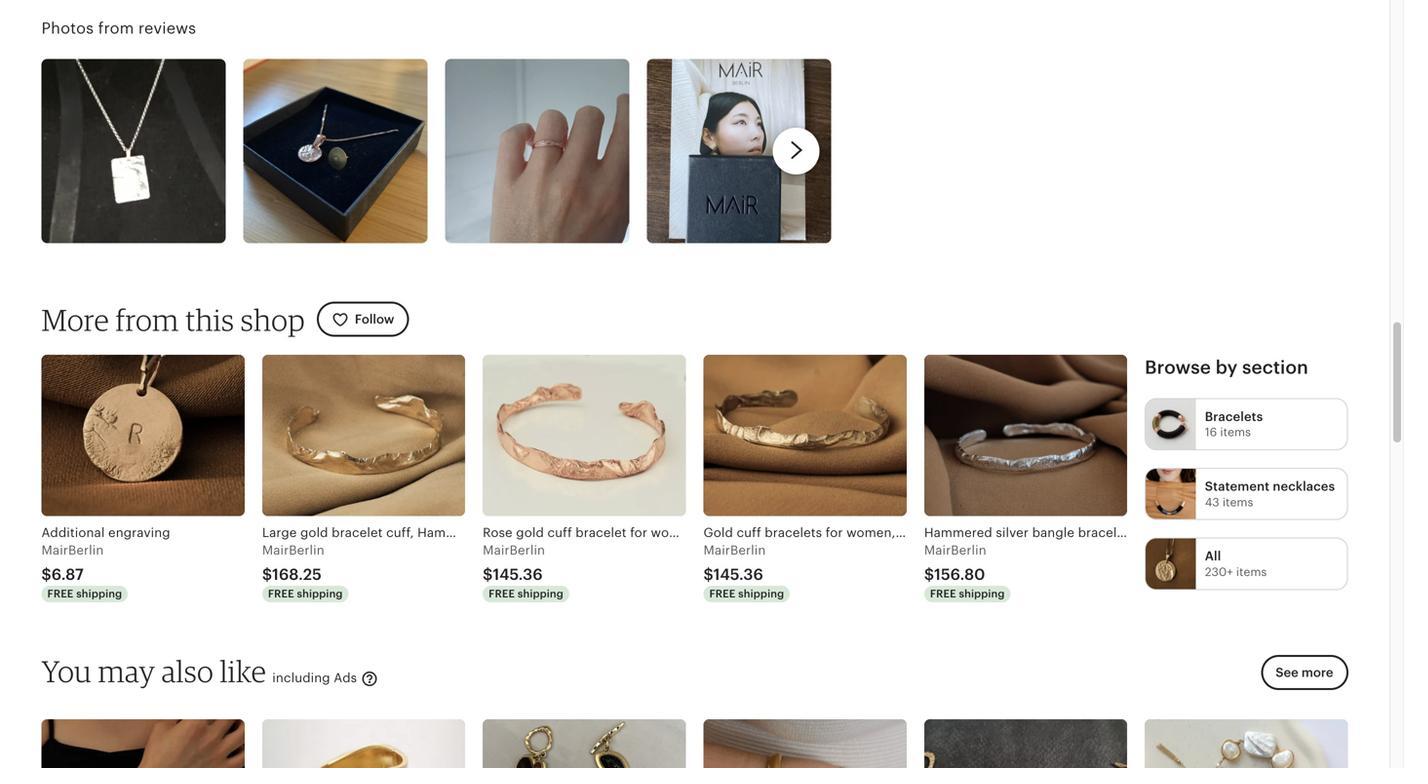Task type: locate. For each thing, give the bounding box(es) containing it.
free for hammered silver bangle bracelet, solid silver bangle, open bangle bracelet silver arm cuff organic jewelry, adjustable bracelet, unique gift image
[[930, 588, 957, 601]]

items for bracelets
[[1221, 426, 1251, 439]]

from
[[98, 20, 134, 37], [116, 302, 179, 338]]

items inside 'bracelets 16 items'
[[1221, 426, 1251, 439]]

1 $ from the left
[[41, 566, 51, 584]]

free
[[47, 588, 74, 601], [268, 588, 294, 601], [489, 588, 515, 601], [710, 588, 736, 601], [930, 588, 957, 601]]

3 shipping from the left
[[518, 588, 564, 601]]

3 mairberlin from the left
[[483, 543, 545, 558]]

mairberlin inside mairberlin $ 156.80 free shipping
[[925, 543, 987, 558]]

ads
[[334, 671, 357, 686]]

mairberlin inside the additional engraving mairberlin $ 6.87 free shipping
[[41, 543, 104, 558]]

follow
[[355, 312, 394, 327]]

see more
[[1276, 666, 1334, 680]]

items down the statement
[[1223, 496, 1254, 509]]

4 mairberlin from the left
[[704, 543, 766, 558]]

free for large gold bracelet cuff, hammered gold cuff bracelet, unique bracelet, rustic jewelry, wide cuff bracelet gold big bracelet, open bangle image on the left
[[268, 588, 294, 601]]

shipping
[[76, 588, 122, 601], [297, 588, 343, 601], [518, 588, 564, 601], [739, 588, 784, 601], [959, 588, 1005, 601]]

4 $ from the left
[[704, 566, 714, 584]]

1 145.36 from the left
[[493, 566, 543, 584]]

may
[[98, 653, 155, 689]]

$ for hammered silver bangle bracelet, solid silver bangle, open bangle bracelet silver arm cuff organic jewelry, adjustable bracelet, unique gift image
[[925, 566, 935, 584]]

$ inside the additional engraving mairberlin $ 6.87 free shipping
[[41, 566, 51, 584]]

items for all
[[1237, 566, 1267, 579]]

necklaces
[[1273, 480, 1336, 494]]

mairberlin $ 145.36 free shipping
[[483, 543, 564, 601], [704, 543, 784, 601]]

1 mairberlin from the left
[[41, 543, 104, 558]]

this
[[185, 302, 234, 338]]

mairberlin inside mairberlin $ 168.25 free shipping
[[262, 543, 325, 558]]

follow button
[[317, 302, 409, 337]]

2 $ from the left
[[262, 566, 272, 584]]

5 $ from the left
[[925, 566, 935, 584]]

1 vertical spatial from
[[116, 302, 179, 338]]

browse by section
[[1145, 357, 1309, 378]]

$ for large gold bracelet cuff, hammered gold cuff bracelet, unique bracelet, rustic jewelry, wide cuff bracelet gold big bracelet, open bangle image on the left
[[262, 566, 272, 584]]

statement
[[1205, 480, 1270, 494]]

from left this
[[116, 302, 179, 338]]

browse
[[1145, 357, 1212, 378]]

mairberlin
[[41, 543, 104, 558], [262, 543, 325, 558], [483, 543, 545, 558], [704, 543, 766, 558], [925, 543, 987, 558]]

see more listings in the all section image
[[1146, 539, 1197, 589]]

1 horizontal spatial 145.36
[[714, 566, 764, 584]]

shipping inside mairberlin $ 156.80 free shipping
[[959, 588, 1005, 601]]

16
[[1205, 426, 1218, 439]]

4 free from the left
[[710, 588, 736, 601]]

all
[[1205, 549, 1222, 564]]

items right 230+
[[1237, 566, 1267, 579]]

3 $ from the left
[[483, 566, 493, 584]]

145.36
[[493, 566, 543, 584], [714, 566, 764, 584]]

items
[[1221, 426, 1251, 439], [1223, 496, 1254, 509], [1237, 566, 1267, 579]]

2 shipping from the left
[[297, 588, 343, 601]]

0 horizontal spatial 145.36
[[493, 566, 543, 584]]

1 vertical spatial items
[[1223, 496, 1254, 509]]

shipping for rose gold cuff bracelet for women, rose gold bracelet wedding, chunky rose gold plated bracelet, thick bracelet rose gold, big wide bracelet image
[[518, 588, 564, 601]]

bracelets 16 items
[[1205, 410, 1264, 439]]

hammered silver bangle bracelet, solid silver bangle, open bangle bracelet silver arm cuff organic jewelry, adjustable bracelet, unique gift image
[[925, 355, 1128, 516]]

items inside all 230+ items
[[1237, 566, 1267, 579]]

free inside the additional engraving mairberlin $ 6.87 free shipping
[[47, 588, 74, 601]]

2 mairberlin from the left
[[262, 543, 325, 558]]

engraving
[[108, 526, 170, 540]]

section
[[1243, 357, 1309, 378]]

1 free from the left
[[47, 588, 74, 601]]

additional engraving mairberlin $ 6.87 free shipping
[[41, 526, 170, 601]]

0 horizontal spatial mairberlin $ 145.36 free shipping
[[483, 543, 564, 601]]

2 mairberlin $ 145.36 free shipping from the left
[[704, 543, 784, 601]]

1 shipping from the left
[[76, 588, 122, 601]]

from right photos
[[98, 20, 134, 37]]

shipping inside the additional engraving mairberlin $ 6.87 free shipping
[[76, 588, 122, 601]]

4 shipping from the left
[[739, 588, 784, 601]]

2 145.36 from the left
[[714, 566, 764, 584]]

by
[[1216, 357, 1238, 378]]

0 vertical spatial items
[[1221, 426, 1251, 439]]

shipping inside mairberlin $ 168.25 free shipping
[[297, 588, 343, 601]]

1 horizontal spatial mairberlin $ 145.36 free shipping
[[704, 543, 784, 601]]

$ inside mairberlin $ 156.80 free shipping
[[925, 566, 935, 584]]

mairberlin $ 145.36 free shipping for rose gold cuff bracelet for women, rose gold bracelet wedding, chunky rose gold plated bracelet, thick bracelet rose gold, big wide bracelet image
[[483, 543, 564, 601]]

$ for rose gold cuff bracelet for women, rose gold bracelet wedding, chunky rose gold plated bracelet, thick bracelet rose gold, big wide bracelet image
[[483, 566, 493, 584]]

145.36 for rose gold cuff bracelet for women, rose gold bracelet wedding, chunky rose gold plated bracelet, thick bracelet rose gold, big wide bracelet image
[[493, 566, 543, 584]]

including
[[272, 671, 330, 686]]

gold chunky cuff bracelet, wrist bangle, oversized statement bracelet image
[[262, 720, 465, 769]]

items down bracelets
[[1221, 426, 1251, 439]]

$ inside mairberlin $ 168.25 free shipping
[[262, 566, 272, 584]]

5 mairberlin from the left
[[925, 543, 987, 558]]

shipping for gold cuff bracelets for women, bridal bracelet cuff, adjustable bracelet femme, gold bangle bracelet, unusual bracelet, modern jewelry gift image
[[739, 588, 784, 601]]

mairberlin for gold cuff bracelets for women, bridal bracelet cuff, adjustable bracelet femme, gold bangle bracelet, unusual bracelet, modern jewelry gift image
[[704, 543, 766, 558]]

2 free from the left
[[268, 588, 294, 601]]

5 shipping from the left
[[959, 588, 1005, 601]]

0 vertical spatial from
[[98, 20, 134, 37]]

free inside mairberlin $ 168.25 free shipping
[[268, 588, 294, 601]]

additional engraving image
[[41, 355, 245, 516]]

5 free from the left
[[930, 588, 957, 601]]

2 vertical spatial items
[[1237, 566, 1267, 579]]

1 mairberlin $ 145.36 free shipping from the left
[[483, 543, 564, 601]]

photos
[[41, 20, 94, 37]]

gold bold cuff, gold organic cuff wt hole, 24k gold plated stacking statement chunky boho  minimalist bracelet for stack cuff for women image
[[704, 720, 907, 769]]

$
[[41, 566, 51, 584], [262, 566, 272, 584], [483, 566, 493, 584], [704, 566, 714, 584], [925, 566, 935, 584]]

mairberlin $ 156.80 free shipping
[[925, 543, 1005, 601]]

3 free from the left
[[489, 588, 515, 601]]

free for rose gold cuff bracelet for women, rose gold bracelet wedding, chunky rose gold plated bracelet, thick bracelet rose gold, big wide bracelet image
[[489, 588, 515, 601]]

230+
[[1205, 566, 1234, 579]]

free inside mairberlin $ 156.80 free shipping
[[930, 588, 957, 601]]

168.25
[[272, 566, 322, 584]]



Task type: vqa. For each thing, say whether or not it's contained in the screenshot.
hardware
no



Task type: describe. For each thing, give the bounding box(es) containing it.
156.80
[[935, 566, 986, 584]]

you may also like including ads
[[41, 653, 361, 689]]

like
[[220, 653, 267, 689]]

items inside statement necklaces 43 items
[[1223, 496, 1254, 509]]

gold chunky bangle bracelet, wide spring cuff bracelet, gift for her, oversized statement bracelet, women jewelry, bangle bracelet image
[[41, 720, 245, 769]]

see more listings in the bracelets section image
[[1146, 399, 1197, 450]]

mairberlin for large gold bracelet cuff, hammered gold cuff bracelet, unique bracelet, rustic jewelry, wide cuff bracelet gold big bracelet, open bangle image on the left
[[262, 543, 325, 558]]

mairberlin $ 145.36 free shipping for gold cuff bracelets for women, bridal bracelet cuff, adjustable bracelet femme, gold bangle bracelet, unusual bracelet, modern jewelry gift image
[[704, 543, 784, 601]]

rose gold cuff bracelet for women, rose gold bracelet wedding, chunky rose gold plated bracelet, thick bracelet rose gold, big wide bracelet image
[[483, 355, 686, 516]]

large gold bracelet cuff, hammered gold cuff bracelet, unique bracelet, rustic jewelry, wide cuff bracelet gold big bracelet, open bangle image
[[262, 355, 465, 516]]

see more button
[[1262, 656, 1349, 691]]

gold cuff bracelets for women, bridal bracelet cuff, adjustable bracelet femme, gold bangle bracelet, unusual bracelet, modern jewelry gift image
[[704, 355, 907, 516]]

multiple-color freshwater baroque pearl bracelet,baroque pearl bracelet,gold filled bracelet, handmade gold chunky bracelet gift for women image
[[1145, 720, 1349, 769]]

43
[[1205, 496, 1220, 509]]

photos from reviews
[[41, 20, 196, 37]]

more
[[41, 302, 109, 338]]

from for reviews
[[98, 20, 134, 37]]

statement necklaces 43 items
[[1205, 480, 1336, 509]]

chunky bracelet, vintage style bracelet , statement bracelet , gold bracelet , boho bracelet image
[[483, 720, 686, 769]]

additional
[[41, 526, 105, 540]]

more
[[1302, 666, 1334, 680]]

shipping for large gold bracelet cuff, hammered gold cuff bracelet, unique bracelet, rustic jewelry, wide cuff bracelet gold big bracelet, open bangle image on the left
[[297, 588, 343, 601]]

reviews
[[138, 20, 196, 37]]

all 230+ items
[[1205, 549, 1267, 579]]

more from this shop
[[41, 302, 305, 338]]

see more link
[[1256, 656, 1349, 703]]

shop
[[241, 302, 305, 338]]

you
[[41, 653, 92, 689]]

mairberlin $ 168.25 free shipping
[[262, 543, 343, 601]]

mairberlin for hammered silver bangle bracelet, solid silver bangle, open bangle bracelet silver arm cuff organic jewelry, adjustable bracelet, unique gift image
[[925, 543, 987, 558]]

from for this
[[116, 302, 179, 338]]

mairberlin for rose gold cuff bracelet for women, rose gold bracelet wedding, chunky rose gold plated bracelet, thick bracelet rose gold, big wide bracelet image
[[483, 543, 545, 558]]

bracelets
[[1205, 410, 1264, 424]]

see
[[1276, 666, 1299, 680]]

6.87
[[51, 566, 84, 584]]

free for gold cuff bracelets for women, bridal bracelet cuff, adjustable bracelet femme, gold bangle bracelet, unusual bracelet, modern jewelry gift image
[[710, 588, 736, 601]]

also
[[162, 653, 214, 689]]

see more listings in the statement necklaces section image
[[1146, 469, 1197, 520]]

145.36 for gold cuff bracelets for women, bridal bracelet cuff, adjustable bracelet femme, gold bangle bracelet, unusual bracelet, modern jewelry gift image
[[714, 566, 764, 584]]

chunky adjustable gemstone chain bracelet, chunky bracelet, chunky gold bracelet, chunky gemstone bracelet, black bracelet image
[[925, 720, 1128, 769]]

$ for gold cuff bracelets for women, bridal bracelet cuff, adjustable bracelet femme, gold bangle bracelet, unusual bracelet, modern jewelry gift image
[[704, 566, 714, 584]]

shipping for hammered silver bangle bracelet, solid silver bangle, open bangle bracelet silver arm cuff organic jewelry, adjustable bracelet, unique gift image
[[959, 588, 1005, 601]]



